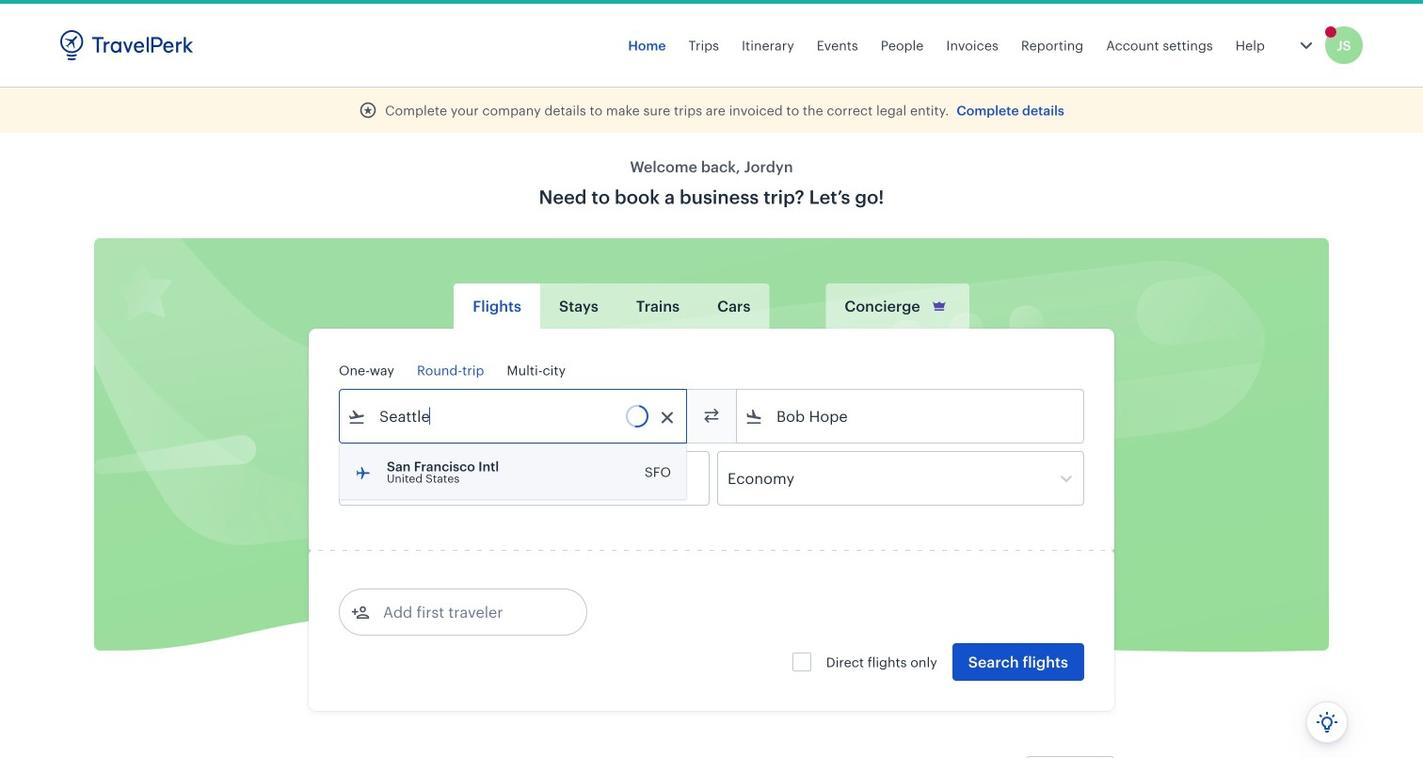 Task type: describe. For each thing, give the bounding box(es) containing it.
Add first traveler search field
[[370, 597, 566, 627]]

Return text field
[[478, 452, 576, 505]]

Depart text field
[[366, 452, 464, 505]]

From search field
[[366, 401, 662, 431]]



Task type: vqa. For each thing, say whether or not it's contained in the screenshot.
ADD FIRST TRAVELER Search Field
yes



Task type: locate. For each thing, give the bounding box(es) containing it.
To search field
[[764, 401, 1059, 431]]



